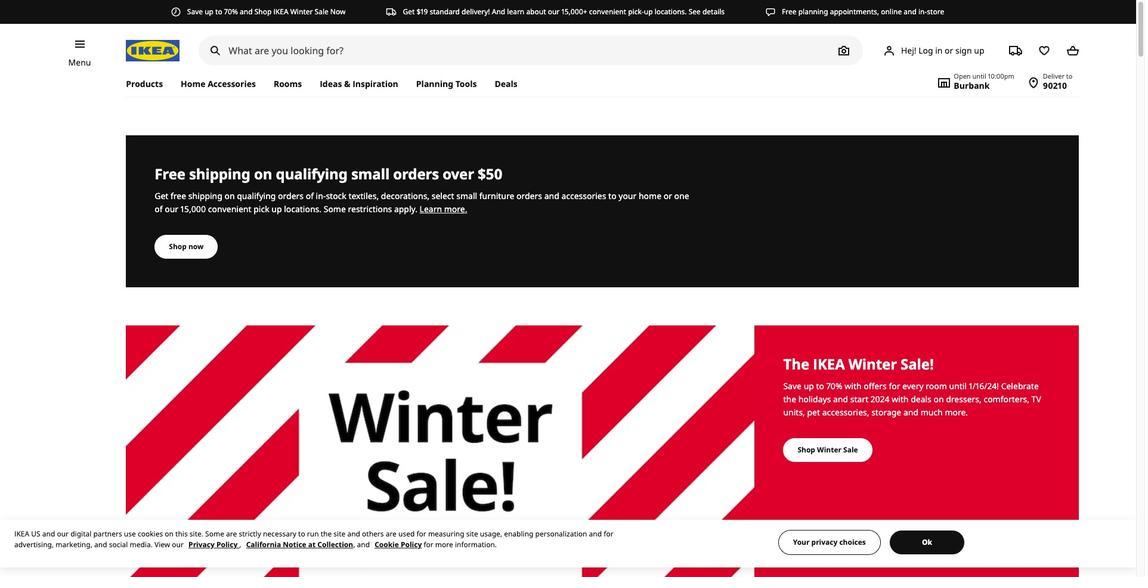 Task type: locate. For each thing, give the bounding box(es) containing it.
online
[[882, 7, 902, 17]]

0 horizontal spatial or
[[664, 190, 673, 202]]

orders for small
[[393, 164, 439, 184]]

free up free
[[155, 164, 185, 184]]

1 vertical spatial free
[[155, 164, 185, 184]]

free shipping on qualifying small orders over $50
[[155, 164, 503, 184]]

orders down free shipping on qualifying small orders over $50
[[278, 190, 304, 202]]

on down room at right
[[934, 394, 944, 405]]

pick
[[254, 203, 270, 215]]

1 horizontal spatial of
[[306, 190, 314, 202]]

0 vertical spatial qualifying
[[276, 164, 348, 184]]

get left free
[[155, 190, 169, 202]]

for inside save up to 70% with offers for every room until 1/16/24! celebrate the holidays and start 2024 with deals on dressers, comforters, tv units, pet accessories, storage and much more.
[[889, 380, 901, 392]]

shop winter sale button
[[784, 438, 873, 462]]

0 vertical spatial locations.
[[655, 7, 687, 17]]

0 horizontal spatial policy
[[217, 540, 238, 550]]

get for get $19 standard delivery! and learn about our 15,000+ convenient pick-up locations. see details
[[403, 7, 415, 17]]

small inside get free shipping on qualifying orders of in-stock textiles, decorations, select small furniture orders and accessories to your home or one of our 15,000 convenient pick up locations. some restrictions apply.
[[457, 190, 478, 202]]

get inside get free shipping on qualifying orders of in-stock textiles, decorations, select small furniture orders and accessories to your home or one of our 15,000 convenient pick up locations. some restrictions apply.
[[155, 190, 169, 202]]

0 vertical spatial 70%
[[224, 7, 238, 17]]

0 horizontal spatial in-
[[316, 190, 326, 202]]

0 vertical spatial free
[[782, 7, 797, 17]]

1 horizontal spatial are
[[386, 529, 397, 539]]

site up privacy policy , california notice at collection , and cookie policy for more information.
[[334, 529, 346, 539]]

90210
[[1044, 80, 1068, 91]]

up
[[205, 7, 214, 17], [644, 7, 653, 17], [975, 45, 985, 56], [272, 203, 282, 215], [804, 380, 815, 392]]

1 horizontal spatial orders
[[393, 164, 439, 184]]

1 horizontal spatial until
[[973, 72, 987, 81]]

0 horizontal spatial the
[[321, 529, 332, 539]]

1 horizontal spatial in-
[[919, 7, 928, 17]]

1 vertical spatial the
[[321, 529, 332, 539]]

0 vertical spatial winter
[[290, 7, 313, 17]]

on
[[254, 164, 272, 184], [225, 190, 235, 202], [934, 394, 944, 405], [165, 529, 174, 539]]

for right personalization
[[604, 529, 614, 539]]

shop winter sale
[[798, 445, 859, 455]]

save up to 70% and shop ikea winter sale now link
[[171, 7, 346, 17]]

the up units,
[[784, 394, 797, 405]]

None search field
[[199, 36, 863, 66]]

0 horizontal spatial are
[[226, 529, 237, 539]]

storage
[[872, 407, 902, 418]]

locations. left see
[[655, 7, 687, 17]]

ok button
[[890, 531, 965, 555]]

2 horizontal spatial orders
[[517, 190, 542, 202]]

free for free shipping on qualifying small orders over $50
[[155, 164, 185, 184]]

1 horizontal spatial get
[[403, 7, 415, 17]]

for left every
[[889, 380, 901, 392]]

the
[[784, 394, 797, 405], [321, 529, 332, 539]]

planning
[[416, 78, 454, 90]]

more. inside save up to 70% with offers for every room until 1/16/24! celebrate the holidays and start 2024 with deals on dressers, comforters, tv units, pet accessories, storage and much more.
[[946, 407, 969, 418]]

or right in
[[945, 45, 954, 56]]

convenient left pick
[[208, 203, 252, 215]]

collection
[[318, 540, 353, 550]]

and
[[492, 7, 506, 17]]

small up textiles,
[[351, 164, 390, 184]]

1 horizontal spatial convenient
[[589, 7, 627, 17]]

15,000+
[[562, 7, 588, 17]]

1 vertical spatial convenient
[[208, 203, 252, 215]]

media.
[[130, 540, 153, 550]]

15,000
[[181, 203, 206, 215]]

to inside get free shipping on qualifying orders of in-stock textiles, decorations, select small furniture orders and accessories to your home or one of our 15,000 convenient pick up locations. some restrictions apply.
[[609, 190, 617, 202]]

1 vertical spatial small
[[457, 190, 478, 202]]

1 horizontal spatial the
[[784, 394, 797, 405]]

winter left now
[[290, 7, 313, 17]]

get left $19
[[403, 7, 415, 17]]

1 vertical spatial shop
[[169, 242, 187, 252]]

0 horizontal spatial site
[[334, 529, 346, 539]]

2 horizontal spatial shop
[[798, 445, 816, 455]]

or left "one"
[[664, 190, 673, 202]]

ikea right the
[[813, 354, 845, 374]]

products link
[[126, 72, 172, 97]]

are left strictly on the left bottom of the page
[[226, 529, 237, 539]]

sale down accessories,
[[844, 445, 859, 455]]

policy right privacy
[[217, 540, 238, 550]]

are
[[226, 529, 237, 539], [386, 529, 397, 539]]

policy
[[217, 540, 238, 550], [401, 540, 422, 550]]

1 horizontal spatial free
[[782, 7, 797, 17]]

0 horizontal spatial get
[[155, 190, 169, 202]]

qualifying up pick
[[237, 190, 276, 202]]

convenient left pick-
[[589, 7, 627, 17]]

2 are from the left
[[386, 529, 397, 539]]

1 vertical spatial with
[[892, 394, 909, 405]]

0 vertical spatial or
[[945, 45, 954, 56]]

of left 15,000
[[155, 203, 163, 215]]

orders up decorations,
[[393, 164, 439, 184]]

apply.
[[394, 203, 418, 215]]

sale!
[[901, 354, 934, 374]]

0 vertical spatial save
[[187, 7, 203, 17]]

1 vertical spatial until
[[950, 380, 967, 392]]

save inside save up to 70% with offers for every room until 1/16/24! celebrate the holidays and start 2024 with deals on dressers, comforters, tv units, pet accessories, storage and much more.
[[784, 380, 802, 392]]

0 horizontal spatial orders
[[278, 190, 304, 202]]

more. down 'dressers,'
[[946, 407, 969, 418]]

sale left now
[[315, 7, 329, 17]]

1 horizontal spatial ,
[[353, 540, 355, 550]]

0 horizontal spatial with
[[845, 380, 862, 392]]

ideas
[[320, 78, 342, 90]]

in-
[[919, 7, 928, 17], [316, 190, 326, 202]]

ikea left us
[[14, 529, 29, 539]]

2 vertical spatial shop
[[798, 445, 816, 455]]

ideas & inspiration link
[[311, 72, 408, 97]]

1 horizontal spatial policy
[[401, 540, 422, 550]]

learn more. link
[[420, 203, 468, 215]]

1 are from the left
[[226, 529, 237, 539]]

to inside save up to 70% with offers for every room until 1/16/24! celebrate the holidays and start 2024 with deals on dressers, comforters, tv units, pet accessories, storage and much more.
[[817, 380, 825, 392]]

1 vertical spatial locations.
[[284, 203, 322, 215]]

our down this
[[172, 540, 184, 550]]

on up pick
[[254, 164, 272, 184]]

0 horizontal spatial until
[[950, 380, 967, 392]]

ok
[[923, 538, 933, 548]]

1 vertical spatial winter
[[849, 354, 898, 374]]

1 vertical spatial sale
[[844, 445, 859, 455]]

on right free
[[225, 190, 235, 202]]

0 vertical spatial shipping
[[189, 164, 251, 184]]

1 horizontal spatial 70%
[[827, 380, 843, 392]]

1 vertical spatial of
[[155, 203, 163, 215]]

0 horizontal spatial ,
[[240, 540, 241, 550]]

0 vertical spatial of
[[306, 190, 314, 202]]

orders for qualifying
[[278, 190, 304, 202]]

on inside save up to 70% with offers for every room until 1/16/24! celebrate the holidays and start 2024 with deals on dressers, comforters, tv units, pet accessories, storage and much more.
[[934, 394, 944, 405]]

0 horizontal spatial ikea
[[14, 529, 29, 539]]

ikea logotype, go to start page image
[[126, 40, 180, 61]]

0 horizontal spatial free
[[155, 164, 185, 184]]

digital
[[71, 529, 91, 539]]

0 horizontal spatial 70%
[[224, 7, 238, 17]]

on left this
[[165, 529, 174, 539]]

menu button
[[68, 56, 91, 69]]

our down free
[[165, 203, 179, 215]]

ikea left now
[[274, 7, 289, 17]]

70%
[[224, 7, 238, 17], [827, 380, 843, 392]]

2024
[[871, 394, 890, 405]]

learn more.
[[420, 203, 468, 215]]

winter sale! up to 70% off. december 20 - january 16 image
[[126, 326, 755, 578]]

your privacy choices
[[794, 538, 866, 548]]

holidays
[[799, 394, 832, 405]]

orders right furniture on the left top of page
[[517, 190, 542, 202]]

1 vertical spatial qualifying
[[237, 190, 276, 202]]

shipping
[[189, 164, 251, 184], [188, 190, 223, 202]]

until right open
[[973, 72, 987, 81]]

or inside get free shipping on qualifying orders of in-stock textiles, decorations, select small furniture orders and accessories to your home or one of our 15,000 convenient pick up locations. some restrictions apply.
[[664, 190, 673, 202]]

1 vertical spatial shipping
[[188, 190, 223, 202]]

shop for the
[[798, 445, 816, 455]]

0 horizontal spatial small
[[351, 164, 390, 184]]

1 horizontal spatial winter
[[818, 445, 842, 455]]

1 vertical spatial save
[[784, 380, 802, 392]]

1 horizontal spatial some
[[324, 203, 346, 215]]

0 horizontal spatial convenient
[[208, 203, 252, 215]]

california notice at collection link
[[246, 540, 353, 550]]

winter down 'pet'
[[818, 445, 842, 455]]

some
[[324, 203, 346, 215], [205, 529, 224, 539]]

learn
[[507, 7, 525, 17]]

with up start
[[845, 380, 862, 392]]

of left stock
[[306, 190, 314, 202]]

2 horizontal spatial ikea
[[813, 354, 845, 374]]

with down every
[[892, 394, 909, 405]]

policy down used
[[401, 540, 422, 550]]

0 vertical spatial shop
[[255, 7, 272, 17]]

0 horizontal spatial of
[[155, 203, 163, 215]]

Search by product text field
[[199, 36, 863, 66]]

1 horizontal spatial site
[[467, 529, 478, 539]]

some down stock
[[324, 203, 346, 215]]

privacy
[[812, 538, 838, 548]]

some inside get free shipping on qualifying orders of in-stock textiles, decorations, select small furniture orders and accessories to your home or one of our 15,000 convenient pick up locations. some restrictions apply.
[[324, 203, 346, 215]]

shop
[[255, 7, 272, 17], [169, 242, 187, 252], [798, 445, 816, 455]]

0 vertical spatial the
[[784, 394, 797, 405]]

1 horizontal spatial sale
[[844, 445, 859, 455]]

1 vertical spatial more.
[[946, 407, 969, 418]]

locations. right pick
[[284, 203, 322, 215]]

0 vertical spatial until
[[973, 72, 987, 81]]

1 vertical spatial 70%
[[827, 380, 843, 392]]

10:00pm
[[989, 72, 1015, 81]]

of
[[306, 190, 314, 202], [155, 203, 163, 215]]

deliver
[[1044, 72, 1065, 81]]

0 vertical spatial some
[[324, 203, 346, 215]]

sale
[[315, 7, 329, 17], [844, 445, 859, 455]]

save
[[187, 7, 203, 17], [784, 380, 802, 392]]

0 horizontal spatial some
[[205, 529, 224, 539]]

save up to 70% with offers for every room until 1/16/24! celebrate the holidays and start 2024 with deals on dressers, comforters, tv units, pet accessories, storage and much more.
[[784, 380, 1042, 418]]

1 horizontal spatial save
[[784, 380, 802, 392]]

1 vertical spatial in-
[[316, 190, 326, 202]]

are up cookie
[[386, 529, 397, 539]]

social
[[109, 540, 128, 550]]

0 vertical spatial get
[[403, 7, 415, 17]]

accessories
[[562, 190, 607, 202]]

1 vertical spatial some
[[205, 529, 224, 539]]

our
[[548, 7, 560, 17], [165, 203, 179, 215], [57, 529, 69, 539], [172, 540, 184, 550]]

1 horizontal spatial small
[[457, 190, 478, 202]]

winter up 'offers'
[[849, 354, 898, 374]]

qualifying up stock
[[276, 164, 348, 184]]

personalization
[[536, 529, 588, 539]]

ikea
[[274, 7, 289, 17], [813, 354, 845, 374], [14, 529, 29, 539]]

hej!
[[902, 45, 917, 56]]

0 vertical spatial with
[[845, 380, 862, 392]]

small
[[351, 164, 390, 184], [457, 190, 478, 202]]

0 horizontal spatial more.
[[444, 203, 468, 215]]

, left cookie
[[353, 540, 355, 550]]

privacy
[[189, 540, 215, 550]]

delivery!
[[462, 7, 490, 17]]

70% inside save up to 70% with offers for every room until 1/16/24! celebrate the holidays and start 2024 with deals on dressers, comforters, tv units, pet accessories, storage and much more.
[[827, 380, 843, 392]]

in- right online
[[919, 7, 928, 17]]

usage,
[[480, 529, 503, 539]]

0 horizontal spatial winter
[[290, 7, 313, 17]]

shop now button
[[155, 235, 218, 259]]

to
[[215, 7, 222, 17], [1067, 72, 1073, 81], [609, 190, 617, 202], [817, 380, 825, 392], [298, 529, 305, 539]]

, down strictly on the left bottom of the page
[[240, 540, 241, 550]]

every
[[903, 380, 924, 392]]

$19
[[417, 7, 428, 17]]

1 vertical spatial or
[[664, 190, 673, 202]]

the right run
[[321, 529, 332, 539]]

ideas & inspiration
[[320, 78, 399, 90]]

0 horizontal spatial save
[[187, 7, 203, 17]]

0 horizontal spatial shop
[[169, 242, 187, 252]]

0 horizontal spatial locations.
[[284, 203, 322, 215]]

until up 'dressers,'
[[950, 380, 967, 392]]

0 horizontal spatial sale
[[315, 7, 329, 17]]

store
[[928, 7, 945, 17]]

free left planning
[[782, 7, 797, 17]]

1 horizontal spatial more.
[[946, 407, 969, 418]]

or
[[945, 45, 954, 56], [664, 190, 673, 202]]

get
[[403, 7, 415, 17], [155, 190, 169, 202]]

more.
[[444, 203, 468, 215], [946, 407, 969, 418]]

0 vertical spatial sale
[[315, 7, 329, 17]]

2 horizontal spatial winter
[[849, 354, 898, 374]]

deals
[[495, 78, 518, 90]]

to inside deliver to 90210
[[1067, 72, 1073, 81]]

in- down free shipping on qualifying small orders over $50
[[316, 190, 326, 202]]

some up privacy policy link
[[205, 529, 224, 539]]

2 vertical spatial winter
[[818, 445, 842, 455]]

site
[[334, 529, 346, 539], [467, 529, 478, 539]]

small down 'over'
[[457, 190, 478, 202]]

2 vertical spatial ikea
[[14, 529, 29, 539]]

1 vertical spatial get
[[155, 190, 169, 202]]

site up the information.
[[467, 529, 478, 539]]

more. down select
[[444, 203, 468, 215]]

1 horizontal spatial ikea
[[274, 7, 289, 17]]



Task type: describe. For each thing, give the bounding box(es) containing it.
restrictions
[[348, 203, 392, 215]]

1 vertical spatial ikea
[[813, 354, 845, 374]]

home accessories
[[181, 78, 256, 90]]

planning tools link
[[408, 72, 486, 97]]

hej! log in or sign up
[[902, 45, 985, 56]]

appointments,
[[831, 7, 880, 17]]

this
[[176, 529, 188, 539]]

sale inside button
[[844, 445, 859, 455]]

open until 10:00pm burbank
[[954, 72, 1015, 91]]

stock
[[326, 190, 347, 202]]

1 policy from the left
[[217, 540, 238, 550]]

qualifying inside get free shipping on qualifying orders of in-stock textiles, decorations, select small furniture orders and accessories to your home or one of our 15,000 convenient pick up locations. some restrictions apply.
[[237, 190, 276, 202]]

rooms link
[[265, 72, 311, 97]]

sign
[[956, 45, 973, 56]]

2 policy from the left
[[401, 540, 422, 550]]

celebrate
[[1002, 380, 1039, 392]]

over
[[443, 164, 474, 184]]

menu
[[68, 57, 91, 68]]

information.
[[455, 540, 497, 550]]

for left more on the left bottom of page
[[424, 540, 434, 550]]

save for save up to 70% and shop ikea winter sale now
[[187, 7, 203, 17]]

site.
[[190, 529, 203, 539]]

deals link
[[486, 72, 527, 97]]

&
[[344, 78, 351, 90]]

2 , from the left
[[353, 540, 355, 550]]

$50
[[478, 164, 503, 184]]

to inside ikea us and our digital partners use cookies on this site. some are strictly necessary to run the site and others are used for measuring site usage, enabling personalization and for advertising, marketing, and social media. view our
[[298, 529, 305, 539]]

log
[[919, 45, 934, 56]]

home
[[639, 190, 662, 202]]

furniture
[[480, 190, 515, 202]]

our inside get free shipping on qualifying orders of in-stock textiles, decorations, select small furniture orders and accessories to your home or one of our 15,000 convenient pick up locations. some restrictions apply.
[[165, 203, 179, 215]]

products
[[126, 78, 163, 90]]

us
[[31, 529, 40, 539]]

the
[[784, 354, 810, 374]]

details
[[703, 7, 725, 17]]

free planning appointments, online and in-store link
[[766, 7, 945, 17]]

1/16/24!
[[970, 380, 1000, 392]]

shop now
[[169, 242, 204, 252]]

strictly
[[239, 529, 261, 539]]

marketing,
[[56, 540, 92, 550]]

free planning appointments, online and in-store
[[782, 7, 945, 17]]

1 , from the left
[[240, 540, 241, 550]]

2 site from the left
[[467, 529, 478, 539]]

1 horizontal spatial or
[[945, 45, 954, 56]]

room
[[926, 380, 948, 392]]

select
[[432, 190, 455, 202]]

see
[[689, 7, 701, 17]]

until inside open until 10:00pm burbank
[[973, 72, 987, 81]]

on inside get free shipping on qualifying orders of in-stock textiles, decorations, select small furniture orders and accessories to your home or one of our 15,000 convenient pick up locations. some restrictions apply.
[[225, 190, 235, 202]]

pet
[[808, 407, 821, 418]]

home accessories link
[[172, 72, 265, 97]]

planning tools
[[416, 78, 477, 90]]

0 vertical spatial more.
[[444, 203, 468, 215]]

free for free planning appointments, online and in-store
[[782, 7, 797, 17]]

get for get free shipping on qualifying orders of in-stock textiles, decorations, select small furniture orders and accessories to your home or one of our 15,000 convenient pick up locations. some restrictions apply.
[[155, 190, 169, 202]]

in- inside get free shipping on qualifying orders of in-stock textiles, decorations, select small furniture orders and accessories to your home or one of our 15,000 convenient pick up locations. some restrictions apply.
[[316, 190, 326, 202]]

our up marketing,
[[57, 529, 69, 539]]

view
[[155, 540, 170, 550]]

tv
[[1032, 394, 1042, 405]]

offers
[[864, 380, 887, 392]]

convenient inside get free shipping on qualifying orders of in-stock textiles, decorations, select small furniture orders and accessories to your home or one of our 15,000 convenient pick up locations. some restrictions apply.
[[208, 203, 252, 215]]

our right about
[[548, 7, 560, 17]]

much
[[921, 407, 943, 418]]

some inside ikea us and our digital partners use cookies on this site. some are strictly necessary to run the site and others are used for measuring site usage, enabling personalization and for advertising, marketing, and social media. view our
[[205, 529, 224, 539]]

dressers,
[[947, 394, 982, 405]]

70% for with
[[827, 380, 843, 392]]

save up to 70% and shop ikea winter sale now
[[187, 7, 346, 17]]

deliver to 90210
[[1044, 72, 1073, 91]]

your
[[794, 538, 810, 548]]

locations. inside get free shipping on qualifying orders of in-stock textiles, decorations, select small furniture orders and accessories to your home or one of our 15,000 convenient pick up locations. some restrictions apply.
[[284, 203, 322, 215]]

save for save up to 70% with offers for every room until 1/16/24! celebrate the holidays and start 2024 with deals on dressers, comforters, tv units, pet accessories, storage and much more.
[[784, 380, 802, 392]]

now
[[189, 242, 204, 252]]

ikea us and our digital partners use cookies on this site. some are strictly necessary to run the site and others are used for measuring site usage, enabling personalization and for advertising, marketing, and social media. view our
[[14, 529, 614, 550]]

accessories,
[[823, 407, 870, 418]]

shipping inside get free shipping on qualifying orders of in-stock textiles, decorations, select small furniture orders and accessories to your home or one of our 15,000 convenient pick up locations. some restrictions apply.
[[188, 190, 223, 202]]

until inside save up to 70% with offers for every room until 1/16/24! celebrate the holidays and start 2024 with deals on dressers, comforters, tv units, pet accessories, storage and much more.
[[950, 380, 967, 392]]

your privacy choices button
[[779, 531, 881, 556]]

enabling
[[504, 529, 534, 539]]

comforters,
[[984, 394, 1030, 405]]

notice
[[283, 540, 307, 550]]

winter inside button
[[818, 445, 842, 455]]

up inside get free shipping on qualifying orders of in-stock textiles, decorations, select small furniture orders and accessories to your home or one of our 15,000 convenient pick up locations. some restrictions apply.
[[272, 203, 282, 215]]

up inside save up to 70% with offers for every room until 1/16/24! celebrate the holidays and start 2024 with deals on dressers, comforters, tv units, pet accessories, storage and much more.
[[804, 380, 815, 392]]

0 vertical spatial convenient
[[589, 7, 627, 17]]

start
[[851, 394, 869, 405]]

planning
[[799, 7, 829, 17]]

tools
[[456, 78, 477, 90]]

use
[[124, 529, 136, 539]]

partners
[[93, 529, 122, 539]]

units,
[[784, 407, 806, 418]]

advertising,
[[14, 540, 54, 550]]

more
[[436, 540, 453, 550]]

your
[[619, 190, 637, 202]]

used
[[399, 529, 415, 539]]

0 vertical spatial small
[[351, 164, 390, 184]]

textiles,
[[349, 190, 379, 202]]

privacy policy link
[[189, 540, 240, 550]]

0 vertical spatial ikea
[[274, 7, 289, 17]]

at
[[308, 540, 316, 550]]

1 horizontal spatial locations.
[[655, 7, 687, 17]]

cookie
[[375, 540, 399, 550]]

ikea inside ikea us and our digital partners use cookies on this site. some are strictly necessary to run the site and others are used for measuring site usage, enabling personalization and for advertising, marketing, and social media. view our
[[14, 529, 29, 539]]

run
[[307, 529, 319, 539]]

on inside ikea us and our digital partners use cookies on this site. some are strictly necessary to run the site and others are used for measuring site usage, enabling personalization and for advertising, marketing, and social media. view our
[[165, 529, 174, 539]]

the inside ikea us and our digital partners use cookies on this site. some are strictly necessary to run the site and others are used for measuring site usage, enabling personalization and for advertising, marketing, and social media. view our
[[321, 529, 332, 539]]

get free shipping on qualifying orders of in-stock textiles, decorations, select small furniture orders and accessories to your home or one of our 15,000 convenient pick up locations. some restrictions apply.
[[155, 190, 690, 215]]

accessories
[[208, 78, 256, 90]]

privacy policy , california notice at collection , and cookie policy for more information.
[[189, 540, 497, 550]]

one
[[675, 190, 690, 202]]

get $19 standard delivery! and learn about our 15,000+ convenient pick-up locations. see details
[[403, 7, 725, 17]]

deals
[[911, 394, 932, 405]]

shop for free
[[169, 242, 187, 252]]

and inside get free shipping on qualifying orders of in-stock textiles, decorations, select small furniture orders and accessories to your home or one of our 15,000 convenient pick up locations. some restrictions apply.
[[545, 190, 560, 202]]

1 horizontal spatial with
[[892, 394, 909, 405]]

cookie policy link
[[375, 540, 422, 550]]

0 vertical spatial in-
[[919, 7, 928, 17]]

get $19 standard delivery! and learn about our 15,000+ convenient pick-up locations. see details link
[[386, 7, 725, 17]]

the inside save up to 70% with offers for every room until 1/16/24! celebrate the holidays and start 2024 with deals on dressers, comforters, tv units, pet accessories, storage and much more.
[[784, 394, 797, 405]]

inspiration
[[353, 78, 399, 90]]

1 site from the left
[[334, 529, 346, 539]]

choices
[[840, 538, 866, 548]]

70% for and
[[224, 7, 238, 17]]

1 horizontal spatial shop
[[255, 7, 272, 17]]

learn
[[420, 203, 442, 215]]

for right used
[[417, 529, 427, 539]]



Task type: vqa. For each thing, say whether or not it's contained in the screenshot.
the right Top seller
no



